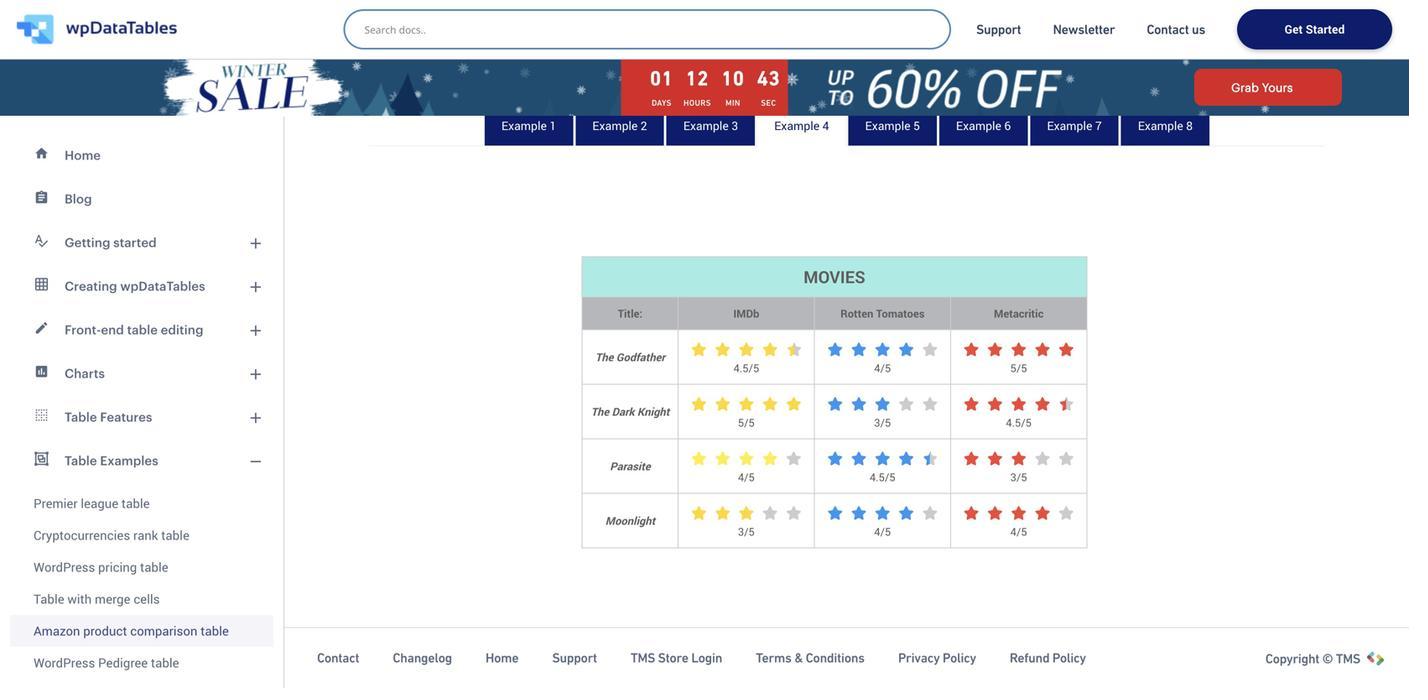Task type: describe. For each thing, give the bounding box(es) containing it.
table for premier league table
[[122, 495, 150, 512]]

league
[[81, 495, 118, 512]]

wordpress pricing table
[[34, 559, 168, 576]]

2
[[641, 117, 648, 133]]

wordpress for wordpress pricing table
[[34, 559, 95, 576]]

creating wpdatatables link
[[10, 264, 274, 308]]

wpdatatables
[[120, 279, 205, 293]]

premier
[[34, 495, 78, 512]]

example for example 2
[[593, 117, 638, 133]]

example for example 6
[[957, 117, 1002, 133]]

example for example 5
[[866, 117, 911, 133]]

contact link
[[317, 650, 359, 667]]

yours
[[1263, 81, 1294, 94]]

0 horizontal spatial 5/5
[[738, 415, 755, 430]]

us
[[1193, 22, 1206, 37]]

conditions
[[806, 651, 865, 666]]

example 3 link
[[666, 104, 756, 146]]

0 horizontal spatial home
[[65, 148, 101, 162]]

get started
[[1285, 21, 1346, 37]]

example 4 link
[[757, 104, 847, 146]]

charts link
[[10, 352, 274, 395]]

end
[[101, 322, 124, 337]]

example 8
[[1139, 117, 1194, 133]]

5
[[914, 117, 921, 133]]

grab
[[1232, 81, 1260, 94]]

charts
[[65, 366, 105, 381]]

table with merge cells link
[[10, 583, 274, 615]]

cells
[[134, 590, 160, 608]]

wordpress pedigree table link
[[10, 647, 274, 679]]

&
[[795, 651, 803, 666]]

refund policy link
[[1010, 650, 1087, 667]]

table with merge cells
[[34, 590, 160, 608]]

table features
[[65, 410, 152, 424]]

copyright
[[1266, 651, 1320, 666]]

43
[[757, 67, 781, 90]]

2 horizontal spatial 3/5
[[1011, 470, 1028, 485]]

1 horizontal spatial 5/5
[[1011, 360, 1028, 376]]

1
[[550, 117, 557, 133]]

contact us link
[[1147, 21, 1206, 38]]

table for wordpress pricing table
[[140, 559, 168, 576]]

privacy
[[899, 651, 940, 666]]

grab yours link
[[1195, 69, 1343, 106]]

newsletter
[[1054, 22, 1116, 37]]

copyright © tms
[[1266, 651, 1361, 666]]

0 vertical spatial home link
[[10, 133, 274, 177]]

the dark knight
[[591, 404, 670, 419]]

table right comparison on the bottom left
[[201, 622, 229, 640]]

privacy policy link
[[899, 650, 977, 667]]

privacy policy
[[899, 651, 977, 666]]

title:
[[618, 306, 643, 321]]

with
[[67, 590, 92, 608]]

table for table features
[[65, 410, 97, 424]]

rotten tomatoes
[[841, 306, 925, 321]]

rank
[[133, 527, 158, 544]]

contact for contact us
[[1147, 22, 1190, 37]]

contact for contact
[[317, 651, 359, 666]]

front-end table editing link
[[10, 308, 274, 352]]

0 horizontal spatial support
[[552, 651, 597, 666]]

pedigree
[[98, 654, 148, 671]]

premier league table
[[34, 495, 150, 512]]

8
[[1187, 117, 1194, 133]]

cryptocurrencies
[[34, 527, 130, 544]]

7
[[1096, 117, 1103, 133]]

example for example 1
[[502, 117, 547, 133]]

0 horizontal spatial 3/5
[[738, 524, 755, 539]]

pricing
[[98, 559, 137, 576]]

10
[[722, 67, 745, 90]]

parasite
[[610, 459, 651, 474]]

refund policy
[[1010, 651, 1087, 666]]

editing
[[161, 322, 204, 337]]

moonlight
[[606, 513, 656, 528]]

table features link
[[10, 395, 274, 439]]

wpdatatables - tables and charts manager wordpress plugin image
[[17, 14, 177, 44]]

12
[[686, 67, 709, 90]]

the for the dark knight
[[591, 404, 609, 419]]

1 vertical spatial 4.5/5
[[1006, 415, 1032, 430]]

01
[[650, 67, 674, 90]]

knight
[[638, 404, 670, 419]]

example 6 link
[[939, 104, 1029, 146]]

comparison tables
[[378, 16, 515, 36]]

wordpress pedigree table
[[34, 654, 179, 671]]

started
[[113, 235, 157, 250]]

newsletter link
[[1054, 21, 1116, 38]]



Task type: locate. For each thing, give the bounding box(es) containing it.
tms left store on the left bottom
[[631, 651, 656, 666]]

store
[[658, 651, 689, 666]]

2 wordpress from the top
[[34, 654, 95, 671]]

0 horizontal spatial policy
[[943, 651, 977, 666]]

example 1 link
[[484, 104, 574, 146]]

1 policy from the left
[[943, 651, 977, 666]]

0 horizontal spatial 4.5/5
[[734, 360, 760, 376]]

3 example from the left
[[684, 117, 729, 133]]

imdb
[[734, 306, 760, 321]]

0 vertical spatial 3/5
[[875, 415, 892, 430]]

0 horizontal spatial tms
[[631, 651, 656, 666]]

changelog link
[[393, 650, 452, 667]]

policy for privacy policy
[[943, 651, 977, 666]]

0 horizontal spatial support link
[[552, 650, 597, 667]]

home link
[[10, 133, 274, 177], [486, 650, 519, 667]]

0 vertical spatial home
[[65, 148, 101, 162]]

table inside "link"
[[140, 559, 168, 576]]

0 vertical spatial 4.5/5
[[734, 360, 760, 376]]

wordpress
[[34, 559, 95, 576], [34, 654, 95, 671]]

1 horizontal spatial policy
[[1053, 651, 1087, 666]]

table up premier league table
[[65, 453, 97, 468]]

table inside "link"
[[34, 590, 64, 608]]

example for example 7
[[1048, 117, 1093, 133]]

6 example from the left
[[957, 117, 1002, 133]]

4.5/5
[[734, 360, 760, 376], [1006, 415, 1032, 430], [870, 470, 896, 485]]

example left 4
[[775, 117, 820, 133]]

0 vertical spatial support link
[[977, 21, 1022, 38]]

wordpress inside "link"
[[34, 559, 95, 576]]

1 wordpress from the top
[[34, 559, 95, 576]]

grab yours
[[1232, 81, 1294, 94]]

blog
[[65, 191, 92, 206]]

days
[[652, 98, 672, 108]]

example for example 8
[[1139, 117, 1184, 133]]

started
[[1307, 21, 1346, 37]]

example 2 link
[[575, 104, 665, 146]]

0 vertical spatial table
[[65, 410, 97, 424]]

example for example 3
[[684, 117, 729, 133]]

example 2
[[593, 117, 648, 133]]

wordpress up with
[[34, 559, 95, 576]]

table
[[65, 410, 97, 424], [65, 453, 97, 468], [34, 590, 64, 608]]

front-
[[65, 322, 101, 337]]

comparison
[[130, 622, 198, 640]]

1 horizontal spatial home
[[486, 651, 519, 666]]

4 example from the left
[[775, 117, 820, 133]]

table right end
[[127, 322, 158, 337]]

Search form search field
[[365, 18, 939, 41]]

1 vertical spatial the
[[591, 404, 609, 419]]

home
[[65, 148, 101, 162], [486, 651, 519, 666]]

1 vertical spatial home
[[486, 651, 519, 666]]

1 vertical spatial 3/5
[[1011, 470, 1028, 485]]

1 horizontal spatial support
[[977, 22, 1022, 37]]

home right changelog 'link'
[[486, 651, 519, 666]]

2 example from the left
[[593, 117, 638, 133]]

contact inside contact us link
[[1147, 22, 1190, 37]]

example 1
[[502, 117, 557, 133]]

tomatoes
[[877, 306, 925, 321]]

front-end table editing
[[65, 322, 204, 337]]

examples
[[100, 453, 158, 468]]

creating
[[65, 279, 117, 293]]

getting
[[65, 235, 110, 250]]

1 vertical spatial support
[[552, 651, 597, 666]]

1 vertical spatial support link
[[552, 650, 597, 667]]

table right "rank"
[[161, 527, 190, 544]]

7 example from the left
[[1048, 117, 1093, 133]]

1 vertical spatial 5/5
[[738, 415, 755, 430]]

tms store login
[[631, 651, 723, 666]]

getting started
[[65, 235, 157, 250]]

example left 7
[[1048, 117, 1093, 133]]

movies
[[804, 266, 866, 288]]

1 vertical spatial wordpress
[[34, 654, 95, 671]]

6
[[1005, 117, 1012, 133]]

example left 2
[[593, 117, 638, 133]]

2 vertical spatial 3/5
[[738, 524, 755, 539]]

wordpress down amazon
[[34, 654, 95, 671]]

cryptocurrencies rank table
[[34, 527, 190, 544]]

5/5
[[1011, 360, 1028, 376], [738, 415, 755, 430]]

terms
[[756, 651, 792, 666]]

hours
[[684, 98, 711, 108]]

support link
[[977, 21, 1022, 38], [552, 650, 597, 667]]

1 horizontal spatial support link
[[977, 21, 1022, 38]]

example 5
[[866, 117, 921, 133]]

policy right refund
[[1053, 651, 1087, 666]]

get started link
[[1238, 9, 1393, 50]]

amazon product comparison table
[[34, 622, 229, 640]]

1 horizontal spatial tms
[[1337, 651, 1361, 666]]

tms right ©
[[1337, 651, 1361, 666]]

refund
[[1010, 651, 1050, 666]]

table examples
[[65, 453, 158, 468]]

1 horizontal spatial contact
[[1147, 22, 1190, 37]]

1 vertical spatial home link
[[486, 650, 519, 667]]

table
[[127, 322, 158, 337], [122, 495, 150, 512], [161, 527, 190, 544], [140, 559, 168, 576], [201, 622, 229, 640], [151, 654, 179, 671]]

example 7
[[1048, 117, 1103, 133]]

0 horizontal spatial contact
[[317, 651, 359, 666]]

getting started link
[[10, 221, 274, 264]]

dark
[[612, 404, 635, 419]]

wordpress for wordpress pedigree table
[[34, 654, 95, 671]]

example 4
[[775, 117, 830, 133]]

terms & conditions
[[756, 651, 865, 666]]

0 vertical spatial the
[[596, 350, 614, 365]]

table down charts
[[65, 410, 97, 424]]

0 vertical spatial support
[[977, 22, 1022, 37]]

table down comparison on the bottom left
[[151, 654, 179, 671]]

example for example 4
[[775, 117, 820, 133]]

blog link
[[10, 177, 274, 221]]

creating wpdatatables
[[65, 279, 205, 293]]

example 6
[[957, 117, 1012, 133]]

table left with
[[34, 590, 64, 608]]

1 vertical spatial table
[[65, 453, 97, 468]]

login
[[692, 651, 723, 666]]

the for the godfather
[[596, 350, 614, 365]]

example left 8
[[1139, 117, 1184, 133]]

Search input search field
[[365, 18, 939, 41]]

get
[[1285, 21, 1304, 37]]

example left 6
[[957, 117, 1002, 133]]

example
[[502, 117, 547, 133], [593, 117, 638, 133], [684, 117, 729, 133], [775, 117, 820, 133], [866, 117, 911, 133], [957, 117, 1002, 133], [1048, 117, 1093, 133], [1139, 117, 1184, 133]]

example 3
[[684, 117, 739, 133]]

contact
[[1147, 22, 1190, 37], [317, 651, 359, 666]]

1 horizontal spatial home link
[[486, 650, 519, 667]]

table up cryptocurrencies rank table link
[[122, 495, 150, 512]]

4
[[823, 117, 830, 133]]

features
[[100, 410, 152, 424]]

1 example from the left
[[502, 117, 547, 133]]

1 horizontal spatial 4.5/5
[[870, 470, 896, 485]]

tables
[[470, 16, 515, 36]]

example left the 5
[[866, 117, 911, 133]]

home link up blog
[[10, 133, 274, 177]]

policy for refund policy
[[1053, 651, 1087, 666]]

2 vertical spatial 4.5/5
[[870, 470, 896, 485]]

8 example from the left
[[1139, 117, 1184, 133]]

©
[[1323, 651, 1334, 666]]

table for table with merge cells
[[34, 590, 64, 608]]

table examples link
[[10, 439, 274, 483]]

home link right changelog 'link'
[[486, 650, 519, 667]]

product
[[83, 622, 127, 640]]

table up cells
[[140, 559, 168, 576]]

0 vertical spatial 5/5
[[1011, 360, 1028, 376]]

2 vertical spatial table
[[34, 590, 64, 608]]

0 vertical spatial wordpress
[[34, 559, 95, 576]]

amazon product comparison table link
[[10, 615, 274, 647]]

metacritic
[[995, 306, 1044, 321]]

table for wordpress pedigree table
[[151, 654, 179, 671]]

policy right privacy
[[943, 651, 977, 666]]

0 horizontal spatial home link
[[10, 133, 274, 177]]

home up blog
[[65, 148, 101, 162]]

example left the 1
[[502, 117, 547, 133]]

sec
[[761, 98, 777, 108]]

cryptocurrencies rank table link
[[10, 519, 274, 551]]

changelog
[[393, 651, 452, 666]]

example 8 link
[[1121, 104, 1211, 146]]

0 vertical spatial contact
[[1147, 22, 1190, 37]]

example 7 link
[[1030, 104, 1120, 146]]

1 vertical spatial contact
[[317, 651, 359, 666]]

table for cryptocurrencies rank table
[[161, 527, 190, 544]]

3
[[732, 117, 739, 133]]

5 example from the left
[[866, 117, 911, 133]]

example down hours
[[684, 117, 729, 133]]

the left dark
[[591, 404, 609, 419]]

amazon
[[34, 622, 80, 640]]

1 horizontal spatial 3/5
[[875, 415, 892, 430]]

3/5
[[875, 415, 892, 430], [1011, 470, 1028, 485], [738, 524, 755, 539]]

the left godfather
[[596, 350, 614, 365]]

premier league table link
[[10, 483, 274, 519]]

4/5
[[875, 360, 892, 376], [738, 470, 755, 485], [875, 524, 892, 539], [1011, 524, 1028, 539]]

terms & conditions link
[[756, 650, 865, 667]]

table for table examples
[[65, 453, 97, 468]]

2 policy from the left
[[1053, 651, 1087, 666]]

2 horizontal spatial 4.5/5
[[1006, 415, 1032, 430]]

table for front-end table editing
[[127, 322, 158, 337]]



Task type: vqa. For each thing, say whether or not it's contained in the screenshot.
Yours
yes



